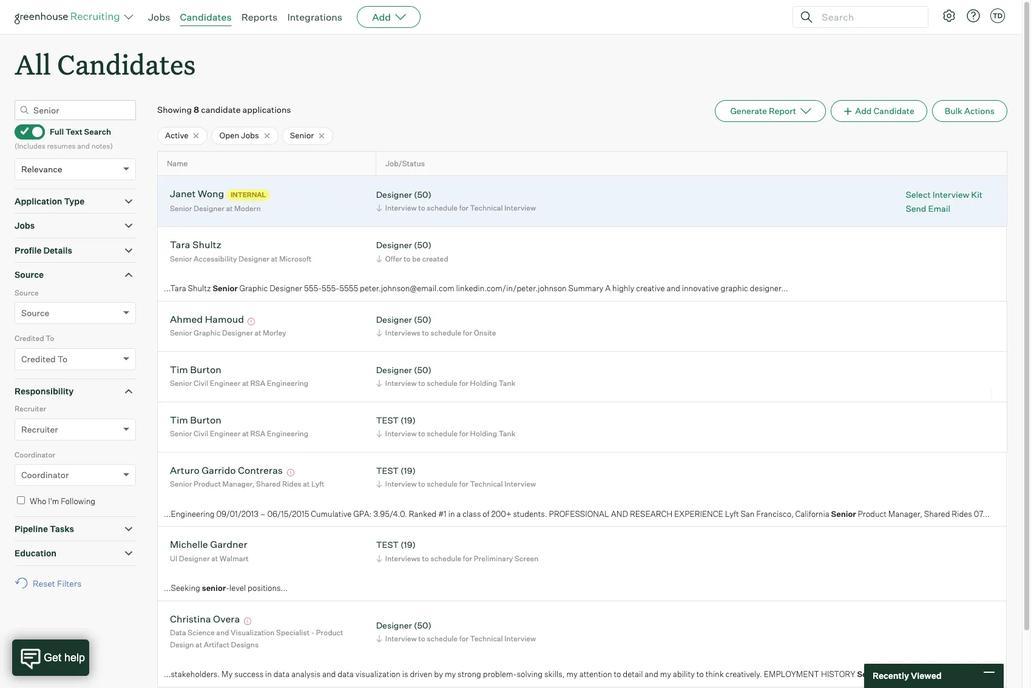 Task type: vqa. For each thing, say whether or not it's contained in the screenshot.
Show
no



Task type: locate. For each thing, give the bounding box(es) containing it.
0 vertical spatial lyft
[[312, 480, 325, 489]]

designer
[[376, 189, 412, 200], [194, 204, 225, 213], [376, 240, 412, 250], [239, 254, 270, 264], [270, 284, 303, 294], [376, 315, 412, 325], [222, 329, 253, 338], [376, 365, 412, 375], [179, 554, 210, 564], [376, 621, 412, 631]]

credited to down source element
[[15, 334, 54, 343]]

michelle gardner ui designer at walmart
[[170, 539, 249, 564]]

(19) up ranked
[[401, 466, 416, 476]]

1 my from the left
[[445, 670, 456, 680]]

engineer up 'arturo garrido contreras'
[[210, 430, 241, 439]]

engineer for test (19)
[[210, 430, 241, 439]]

senior inside tara shultz senior accessibility designer at microsoft
[[170, 254, 192, 264]]

for inside designer (50) interviews to schedule for onsite
[[463, 329, 473, 338]]

2 test from the top
[[376, 466, 399, 476]]

to inside designer (50) interview to schedule for holding tank
[[419, 379, 426, 388]]

td button
[[989, 6, 1008, 26]]

3 test from the top
[[376, 540, 399, 551]]

jobs left the 'candidates' link
[[148, 11, 170, 23]]

2 burton from the top
[[190, 414, 222, 426]]

- inside data science and visualization specialist - product design at artifact designs
[[311, 629, 315, 638]]

data left analysis
[[274, 670, 290, 680]]

2 interview to schedule for technical interview link from the top
[[375, 479, 539, 490]]

shultz
[[192, 239, 222, 251], [188, 284, 211, 294]]

-
[[226, 584, 230, 594], [311, 629, 315, 638]]

2 tank from the top
[[499, 430, 516, 439]]

2 interview to schedule for holding tank link from the top
[[375, 428, 519, 440]]

1 horizontal spatial in
[[449, 510, 455, 519]]

source element
[[15, 287, 136, 333]]

onsite
[[474, 329, 496, 338]]

0 vertical spatial test
[[376, 415, 399, 426]]

1 vertical spatial interview to schedule for holding tank link
[[375, 428, 519, 440]]

at down science
[[196, 641, 202, 650]]

(50) up be
[[414, 240, 432, 250]]

0 vertical spatial interview to schedule for technical interview link
[[375, 203, 539, 214]]

test inside test (19) interview to schedule for holding tank
[[376, 415, 399, 426]]

1 vertical spatial rsa
[[251, 430, 266, 439]]

designer down wong
[[194, 204, 225, 213]]

configure image
[[943, 9, 957, 23]]

0 vertical spatial shultz
[[192, 239, 222, 251]]

interview to schedule for technical interview link
[[375, 203, 539, 214], [375, 479, 539, 490], [375, 634, 539, 645]]

product right california
[[859, 510, 887, 519]]

graphic down ahmed hamoud link
[[194, 329, 221, 338]]

1 horizontal spatial shared
[[925, 510, 951, 519]]

–
[[260, 510, 266, 519]]

2 engineering from the top
[[267, 430, 309, 439]]

(includes
[[15, 142, 45, 151]]

interviews for test
[[386, 554, 421, 564]]

1 civil from the top
[[194, 379, 208, 388]]

reset
[[33, 579, 55, 589]]

and up artifact
[[216, 629, 229, 638]]

0 vertical spatial shared
[[256, 480, 281, 489]]

(19) inside test (19) interview to schedule for technical interview
[[401, 466, 416, 476]]

interview inside test (19) interview to schedule for holding tank
[[386, 430, 417, 439]]

resumes
[[47, 142, 76, 151]]

1 tim burton link from the top
[[170, 364, 222, 378]]

2 rsa from the top
[[251, 430, 266, 439]]

san
[[741, 510, 755, 519]]

tank
[[499, 379, 516, 388], [499, 430, 516, 439]]

2 technical from the top
[[470, 480, 503, 489]]

1 vertical spatial in
[[265, 670, 272, 680]]

schedule left onsite
[[431, 329, 462, 338]]

for inside test (19) interview to schedule for holding tank
[[460, 430, 469, 439]]

tim down ahmed
[[170, 364, 188, 376]]

schedule down #1
[[431, 554, 462, 564]]

innovative
[[683, 284, 720, 294]]

test for michelle gardner
[[376, 540, 399, 551]]

1 vertical spatial shultz
[[188, 284, 211, 294]]

1 horizontal spatial -
[[311, 629, 315, 638]]

designer inside designer (50) interview to schedule for holding tank
[[376, 365, 412, 375]]

modern
[[235, 204, 261, 213]]

0 vertical spatial tim burton link
[[170, 364, 222, 378]]

0 horizontal spatial rides
[[282, 480, 302, 489]]

graphic up ahmed hamoud has been in onsite for more than 21 days 'icon'
[[240, 284, 268, 294]]

2 vertical spatial source
[[21, 308, 49, 318]]

in right success
[[265, 670, 272, 680]]

tank inside test (19) interview to schedule for holding tank
[[499, 430, 516, 439]]

1 horizontal spatial add
[[856, 106, 873, 116]]

to inside designer (50) interviews to schedule for onsite
[[422, 329, 429, 338]]

civil up arturo
[[194, 430, 208, 439]]

1 vertical spatial holding
[[470, 430, 498, 439]]

of
[[483, 510, 490, 519]]

(19) down designer (50) interview to schedule for holding tank
[[401, 415, 416, 426]]

designer right accessibility
[[239, 254, 270, 264]]

2 designer (50) interview to schedule for technical interview from the top
[[376, 621, 536, 644]]

1 horizontal spatial graphic
[[240, 284, 268, 294]]

schedule up test (19) interview to schedule for holding tank
[[427, 379, 458, 388]]

history
[[822, 670, 856, 680]]

in left a
[[449, 510, 455, 519]]

2 horizontal spatial my
[[661, 670, 672, 680]]

1 vertical spatial source
[[15, 288, 39, 297]]

product inside data science and visualization specialist - product design at artifact designs
[[316, 629, 343, 638]]

(50) up interviews to schedule for onsite link
[[414, 315, 432, 325]]

designer up offer
[[376, 240, 412, 250]]

tim burton link for designer (50)
[[170, 364, 222, 378]]

burton
[[190, 364, 222, 376], [190, 414, 222, 426]]

...seeking senior -level positions...
[[164, 584, 288, 594]]

0 vertical spatial civil
[[194, 379, 208, 388]]

for for senior product manager, shared rides at lyft
[[460, 480, 469, 489]]

3 (19) from the top
[[401, 540, 416, 551]]

0 horizontal spatial graphic
[[194, 329, 221, 338]]

for inside test (19) interview to schedule for technical interview
[[460, 480, 469, 489]]

0 horizontal spatial lyft
[[312, 480, 325, 489]]

and right creative
[[667, 284, 681, 294]]

2 horizontal spatial jobs
[[241, 131, 259, 140]]

1 (19) from the top
[[401, 415, 416, 426]]

designer down peter.johnson@email.com at the top left of the page
[[376, 315, 412, 325]]

holding down onsite
[[470, 379, 498, 388]]

to
[[46, 334, 54, 343], [57, 354, 68, 364]]

1 burton from the top
[[190, 364, 222, 376]]

creative
[[637, 284, 665, 294]]

designer (50) interview to schedule for technical interview
[[376, 189, 536, 213], [376, 621, 536, 644]]

(50) down job/status
[[414, 189, 432, 200]]

jobs up profile
[[15, 221, 35, 231]]

...engineering
[[164, 510, 215, 519]]

engineering up the 'arturo garrido contreras has been in technical interview for more than 14 days' icon
[[267, 430, 309, 439]]

to up test (19) interview to schedule for holding tank
[[419, 379, 426, 388]]

and
[[612, 510, 629, 519]]

full
[[50, 127, 64, 137]]

1 engineer from the top
[[210, 379, 241, 388]]

reports
[[242, 11, 278, 23]]

and
[[77, 142, 90, 151], [667, 284, 681, 294], [216, 629, 229, 638], [323, 670, 336, 680], [645, 670, 659, 680]]

0 vertical spatial jobs
[[148, 11, 170, 23]]

1 vertical spatial civil
[[194, 430, 208, 439]]

who i'm following
[[30, 497, 95, 507]]

add inside "popup button"
[[372, 11, 391, 23]]

schedule up by
[[427, 635, 458, 644]]

1 vertical spatial (19)
[[401, 466, 416, 476]]

0 vertical spatial graphic
[[240, 284, 268, 294]]

michelle
[[170, 539, 208, 551]]

class
[[463, 510, 481, 519]]

tim burton link down senior graphic designer at morley
[[170, 364, 222, 378]]

0 horizontal spatial data
[[274, 670, 290, 680]]

0 vertical spatial holding
[[470, 379, 498, 388]]

generate report button
[[716, 100, 827, 122]]

open
[[220, 131, 239, 140]]

viewed
[[912, 671, 942, 682]]

at down senior graphic designer at morley
[[242, 379, 249, 388]]

following
[[61, 497, 95, 507]]

for inside test (19) interviews to schedule for preliminary screen
[[463, 554, 473, 564]]

to up designer (50) interview to schedule for holding tank
[[422, 329, 429, 338]]

to up test (19) interview to schedule for technical interview
[[419, 430, 426, 439]]

1 vertical spatial add
[[856, 106, 873, 116]]

recently viewed
[[873, 671, 942, 682]]

product right "specialist"
[[316, 629, 343, 638]]

reset filters
[[33, 579, 82, 589]]

0 vertical spatial technical
[[470, 204, 503, 213]]

1 vertical spatial coordinator
[[21, 470, 69, 481]]

0 horizontal spatial add
[[372, 11, 391, 23]]

0 vertical spatial interview to schedule for holding tank link
[[375, 378, 519, 390]]

(50) inside designer (50) offer to be created
[[414, 240, 432, 250]]

interviews down 3.95/4.0.
[[386, 554, 421, 564]]

candidate
[[201, 105, 241, 115]]

rsa for test (19)
[[251, 430, 266, 439]]

1 tim from the top
[[170, 364, 188, 376]]

(19) down ranked
[[401, 540, 416, 551]]

1 vertical spatial to
[[57, 354, 68, 364]]

1 vertical spatial burton
[[190, 414, 222, 426]]

preliminary
[[474, 554, 513, 564]]

and right detail
[[645, 670, 659, 680]]

1 horizontal spatial manager,
[[889, 510, 923, 519]]

technical inside test (19) interview to schedule for technical interview
[[470, 480, 503, 489]]

senior graphic designer at morley
[[170, 329, 286, 338]]

test (19) interviews to schedule for preliminary screen
[[376, 540, 539, 564]]

visualization
[[356, 670, 401, 680]]

offer
[[386, 254, 402, 264]]

actions
[[965, 106, 996, 116]]

(50) inside designer (50) interview to schedule for holding tank
[[414, 365, 432, 375]]

data science and visualization specialist - product design at artifact designs
[[170, 629, 343, 650]]

2 vertical spatial interview to schedule for technical interview link
[[375, 634, 539, 645]]

select interview kit send email
[[907, 189, 983, 214]]

my left ability
[[661, 670, 672, 680]]

rides down the 'arturo garrido contreras has been in technical interview for more than 14 days' icon
[[282, 480, 302, 489]]

1 vertical spatial -
[[311, 629, 315, 638]]

interview to schedule for technical interview link for arturo garrido contreras
[[375, 479, 539, 490]]

at inside data science and visualization specialist - product design at artifact designs
[[196, 641, 202, 650]]

schedule up created
[[427, 204, 458, 213]]

arturo garrido contreras link
[[170, 465, 283, 479]]

recruiter element
[[15, 403, 136, 449]]

tim burton senior civil engineer at rsa engineering for test (19)
[[170, 414, 309, 439]]

0 vertical spatial engineer
[[210, 379, 241, 388]]

0 horizontal spatial my
[[445, 670, 456, 680]]

schedule
[[427, 204, 458, 213], [431, 329, 462, 338], [427, 379, 458, 388], [427, 430, 458, 439], [427, 480, 458, 489], [431, 554, 462, 564], [427, 635, 458, 644]]

tara
[[170, 239, 190, 251]]

0 vertical spatial tank
[[499, 379, 516, 388]]

interview to schedule for technical interview link up created
[[375, 203, 539, 214]]

shared left '07...'
[[925, 510, 951, 519]]

schedule inside designer (50) interviews to schedule for onsite
[[431, 329, 462, 338]]

responsibility
[[15, 386, 74, 396]]

- right "specialist"
[[311, 629, 315, 638]]

think
[[706, 670, 724, 680]]

data left visualization
[[338, 670, 354, 680]]

engineering for designer (50)
[[267, 379, 309, 388]]

product down "garrido"
[[194, 480, 221, 489]]

2 (19) from the top
[[401, 466, 416, 476]]

at left modern
[[226, 204, 233, 213]]

5 (50) from the top
[[414, 621, 432, 631]]

1 tank from the top
[[499, 379, 516, 388]]

interview to schedule for holding tank link up test (19) interview to schedule for holding tank
[[375, 378, 519, 390]]

2 civil from the top
[[194, 430, 208, 439]]

1 horizontal spatial rides
[[953, 510, 973, 519]]

(19) for tim burton
[[401, 415, 416, 426]]

interview to schedule for technical interview link up strong
[[375, 634, 539, 645]]

schedule inside test (19) interviews to schedule for preliminary screen
[[431, 554, 462, 564]]

tim
[[170, 364, 188, 376], [170, 414, 188, 426]]

rsa down morley at the left of the page
[[251, 379, 266, 388]]

0 vertical spatial product
[[194, 480, 221, 489]]

0 vertical spatial engineering
[[267, 379, 309, 388]]

holding inside designer (50) interview to schedule for holding tank
[[470, 379, 498, 388]]

tim burton senior civil engineer at rsa engineering up 'arturo garrido contreras'
[[170, 414, 309, 439]]

2 vertical spatial (19)
[[401, 540, 416, 551]]

holding inside test (19) interview to schedule for holding tank
[[470, 430, 498, 439]]

2 vertical spatial jobs
[[15, 221, 35, 231]]

2 engineer from the top
[[210, 430, 241, 439]]

linkedin.com/in/peter.johnson
[[457, 284, 567, 294]]

schedule for ui designer at walmart
[[431, 554, 462, 564]]

2 555- from the left
[[322, 284, 340, 294]]

interview to schedule for technical interview link for janet wong
[[375, 203, 539, 214]]

designer up is
[[376, 621, 412, 631]]

interviews down peter.johnson@email.com at the top left of the page
[[386, 329, 421, 338]]

2 vertical spatial test
[[376, 540, 399, 551]]

- down walmart
[[226, 584, 230, 594]]

2 interviews from the top
[[386, 554, 421, 564]]

tank inside designer (50) interview to schedule for holding tank
[[499, 379, 516, 388]]

civil
[[194, 379, 208, 388], [194, 430, 208, 439]]

garrido
[[202, 465, 236, 477]]

to down source element
[[46, 334, 54, 343]]

candidate reports are now available! apply filters and select "view in app" element
[[716, 100, 827, 122]]

ahmed
[[170, 313, 203, 326]]

0 vertical spatial interviews
[[386, 329, 421, 338]]

Search text field
[[819, 8, 918, 26]]

3 (50) from the top
[[414, 315, 432, 325]]

1 rsa from the top
[[251, 379, 266, 388]]

my right skills,
[[567, 670, 578, 680]]

interview to schedule for holding tank link up test (19) interview to schedule for technical interview
[[375, 428, 519, 440]]

tim burton link up arturo
[[170, 414, 222, 428]]

(50) up the driven
[[414, 621, 432, 631]]

1 vertical spatial test
[[376, 466, 399, 476]]

0 vertical spatial to
[[46, 334, 54, 343]]

2 holding from the top
[[470, 430, 498, 439]]

1 horizontal spatial my
[[567, 670, 578, 680]]

1 vertical spatial jobs
[[241, 131, 259, 140]]

schedule inside test (19) interview to schedule for holding tank
[[427, 430, 458, 439]]

credited up the responsibility
[[21, 354, 56, 364]]

jobs
[[148, 11, 170, 23], [241, 131, 259, 140], [15, 221, 35, 231]]

1 horizontal spatial lyft
[[726, 510, 740, 519]]

and right analysis
[[323, 670, 336, 680]]

2 tim burton link from the top
[[170, 414, 222, 428]]

0 vertical spatial rides
[[282, 480, 302, 489]]

1 vertical spatial engineer
[[210, 430, 241, 439]]

integrations link
[[288, 11, 343, 23]]

1 engineering from the top
[[267, 379, 309, 388]]

jobs right 'open'
[[241, 131, 259, 140]]

3 my from the left
[[661, 670, 672, 680]]

test inside test (19) interviews to schedule for preliminary screen
[[376, 540, 399, 551]]

holding up test (19) interview to schedule for technical interview
[[470, 430, 498, 439]]

source for source element
[[15, 270, 44, 280]]

to inside designer (50) offer to be created
[[404, 254, 411, 264]]

ahmed hamoud link
[[170, 313, 244, 327]]

schedule inside test (19) interview to schedule for technical interview
[[427, 480, 458, 489]]

full text search (includes resumes and notes)
[[15, 127, 113, 151]]

1 horizontal spatial jobs
[[148, 11, 170, 23]]

designer down the michelle
[[179, 554, 210, 564]]

rsa for designer (50)
[[251, 379, 266, 388]]

to left be
[[404, 254, 411, 264]]

relevance option
[[21, 164, 62, 174]]

shultz for ...tara
[[188, 284, 211, 294]]

(50) inside designer (50) interviews to schedule for onsite
[[414, 315, 432, 325]]

to inside test (19) interview to schedule for technical interview
[[419, 480, 426, 489]]

1 interview to schedule for holding tank link from the top
[[375, 378, 519, 390]]

a
[[457, 510, 461, 519]]

0 vertical spatial -
[[226, 584, 230, 594]]

to left think
[[697, 670, 704, 680]]

2 vertical spatial product
[[316, 629, 343, 638]]

add for add
[[372, 11, 391, 23]]

2 (50) from the top
[[414, 240, 432, 250]]

2 tim from the top
[[170, 414, 188, 426]]

add candidate link
[[832, 100, 928, 122]]

senior
[[290, 131, 314, 140], [170, 204, 192, 213], [170, 254, 192, 264], [213, 284, 238, 294], [170, 329, 192, 338], [170, 379, 192, 388], [170, 430, 192, 439], [170, 480, 192, 489], [832, 510, 857, 519], [858, 670, 883, 680]]

arturo
[[170, 465, 200, 477]]

1 horizontal spatial data
[[338, 670, 354, 680]]

interviews
[[386, 329, 421, 338], [386, 554, 421, 564]]

application
[[15, 196, 62, 206]]

0 vertical spatial burton
[[190, 364, 222, 376]]

0 vertical spatial tim burton senior civil engineer at rsa engineering
[[170, 364, 309, 388]]

0 vertical spatial coordinator
[[15, 451, 55, 460]]

1 holding from the top
[[470, 379, 498, 388]]

0 vertical spatial rsa
[[251, 379, 266, 388]]

1 horizontal spatial product
[[316, 629, 343, 638]]

0 vertical spatial in
[[449, 510, 455, 519]]

students.
[[513, 510, 548, 519]]

to down ranked
[[422, 554, 429, 564]]

0 vertical spatial manager,
[[223, 480, 255, 489]]

engineer down senior graphic designer at morley
[[210, 379, 241, 388]]

graphic
[[240, 284, 268, 294], [194, 329, 221, 338]]

interview to schedule for technical interview link up a
[[375, 479, 539, 490]]

interviews inside designer (50) interviews to schedule for onsite
[[386, 329, 421, 338]]

1 vertical spatial technical
[[470, 480, 503, 489]]

tim up arturo
[[170, 414, 188, 426]]

at up contreras
[[242, 430, 249, 439]]

and down text
[[77, 142, 90, 151]]

2 horizontal spatial product
[[859, 510, 887, 519]]

1 vertical spatial designer (50) interview to schedule for technical interview
[[376, 621, 536, 644]]

shultz up accessibility
[[192, 239, 222, 251]]

2 data from the left
[[338, 670, 354, 680]]

4 (50) from the top
[[414, 365, 432, 375]]

lyft left san
[[726, 510, 740, 519]]

tim burton link for test (19)
[[170, 414, 222, 428]]

positions...
[[248, 584, 288, 594]]

engineering down morley at the left of the page
[[267, 379, 309, 388]]

0 vertical spatial candidates
[[180, 11, 232, 23]]

profile
[[15, 245, 42, 256]]

(50) for offer to be created
[[414, 240, 432, 250]]

credited
[[15, 334, 44, 343], [21, 354, 56, 364]]

credited down source element
[[15, 334, 44, 343]]

...stakeholders. my success in data analysis and data visualization is driven by my strong problem-solving skills, my attention to detail and my ability to think creatively. employment history senior data...
[[164, 670, 909, 680]]

1 vertical spatial rides
[[953, 510, 973, 519]]

shultz inside tara shultz senior accessibility designer at microsoft
[[192, 239, 222, 251]]

1 555- from the left
[[304, 284, 322, 294]]

holding for (19)
[[470, 430, 498, 439]]

test (19) interview to schedule for holding tank
[[376, 415, 516, 439]]

engineer
[[210, 379, 241, 388], [210, 430, 241, 439]]

0 vertical spatial source
[[15, 270, 44, 280]]

1 vertical spatial interview to schedule for technical interview link
[[375, 479, 539, 490]]

at down michelle gardner link
[[211, 554, 218, 564]]

credited to up the responsibility
[[21, 354, 68, 364]]

2 vertical spatial technical
[[470, 635, 503, 644]]

to inside test (19) interviews to schedule for preliminary screen
[[422, 554, 429, 564]]

interview inside designer (50) interview to schedule for holding tank
[[386, 379, 417, 388]]

3 interview to schedule for technical interview link from the top
[[375, 634, 539, 645]]

1 test from the top
[[376, 415, 399, 426]]

rides
[[282, 480, 302, 489], [953, 510, 973, 519]]

to up designer (50) offer to be created
[[419, 204, 426, 213]]

tim burton senior civil engineer at rsa engineering for designer (50)
[[170, 364, 309, 388]]

at left the microsoft
[[271, 254, 278, 264]]

shared
[[256, 480, 281, 489], [925, 510, 951, 519]]

schedule up #1
[[427, 480, 458, 489]]

0 horizontal spatial to
[[46, 334, 54, 343]]

(50) for interviews to schedule for onsite
[[414, 315, 432, 325]]

credited to element
[[15, 333, 136, 379]]

(50) down interviews to schedule for onsite link
[[414, 365, 432, 375]]

civil down senior graphic designer at morley
[[194, 379, 208, 388]]

(19) inside test (19) interview to schedule for holding tank
[[401, 415, 416, 426]]

burton down senior graphic designer at morley
[[190, 364, 222, 376]]

interviews inside test (19) interviews to schedule for preliminary screen
[[386, 554, 421, 564]]

experience
[[675, 510, 724, 519]]

1 interviews from the top
[[386, 329, 421, 338]]

data
[[170, 629, 186, 638]]

engineer for designer (50)
[[210, 379, 241, 388]]

shared down contreras
[[256, 480, 281, 489]]

0 vertical spatial (19)
[[401, 415, 416, 426]]

1 tim burton senior civil engineer at rsa engineering from the top
[[170, 364, 309, 388]]

0 vertical spatial designer (50) interview to schedule for technical interview
[[376, 189, 536, 213]]

to up ranked
[[419, 480, 426, 489]]

graphic
[[721, 284, 749, 294]]

add for add candidate
[[856, 106, 873, 116]]

1 vertical spatial tim burton link
[[170, 414, 222, 428]]

rides left '07...'
[[953, 510, 973, 519]]

1 vertical spatial candidates
[[57, 46, 196, 82]]

1 interview to schedule for technical interview link from the top
[[375, 203, 539, 214]]

designer down interviews to schedule for onsite link
[[376, 365, 412, 375]]

designer down the microsoft
[[270, 284, 303, 294]]

who
[[30, 497, 46, 507]]

3 technical from the top
[[470, 635, 503, 644]]

(19) inside test (19) interviews to schedule for preliminary screen
[[401, 540, 416, 551]]

0 horizontal spatial manager,
[[223, 480, 255, 489]]

td
[[994, 12, 1004, 20]]

arturo garrido contreras has been in technical interview for more than 14 days image
[[285, 469, 296, 477]]

1 vertical spatial tim burton senior civil engineer at rsa engineering
[[170, 414, 309, 439]]

tara shultz link
[[170, 239, 222, 253]]

coordinator element
[[15, 449, 136, 495]]

1 (50) from the top
[[414, 189, 432, 200]]

schedule up test (19) interview to schedule for technical interview
[[427, 430, 458, 439]]

2 tim burton senior civil engineer at rsa engineering from the top
[[170, 414, 309, 439]]

Who I'm Following checkbox
[[17, 497, 25, 505]]

designer inside designer (50) offer to be created
[[376, 240, 412, 250]]

0 vertical spatial tim
[[170, 364, 188, 376]]

1 data from the left
[[274, 670, 290, 680]]

(50)
[[414, 189, 432, 200], [414, 240, 432, 250], [414, 315, 432, 325], [414, 365, 432, 375], [414, 621, 432, 631]]

candidates down jobs link
[[57, 46, 196, 82]]

schedule inside designer (50) interview to schedule for holding tank
[[427, 379, 458, 388]]

lyft up cumulative on the bottom
[[312, 480, 325, 489]]

0 vertical spatial add
[[372, 11, 391, 23]]

shultz right ...tara
[[188, 284, 211, 294]]

1 vertical spatial engineering
[[267, 430, 309, 439]]

at
[[226, 204, 233, 213], [271, 254, 278, 264], [255, 329, 261, 338], [242, 379, 249, 388], [242, 430, 249, 439], [303, 480, 310, 489], [211, 554, 218, 564], [196, 641, 202, 650]]



Task type: describe. For each thing, give the bounding box(es) containing it.
(19) for michelle gardner
[[401, 540, 416, 551]]

my
[[222, 670, 233, 680]]

kit
[[972, 189, 983, 199]]

1 horizontal spatial to
[[57, 354, 68, 364]]

for for senior graphic designer at morley
[[463, 329, 473, 338]]

1 vertical spatial credited to
[[21, 354, 68, 364]]

greenhouse recruiting image
[[15, 10, 124, 24]]

designer (50) interviews to schedule for onsite
[[376, 315, 496, 338]]

technical for christina overa
[[470, 635, 503, 644]]

email
[[929, 203, 951, 214]]

0 horizontal spatial jobs
[[15, 221, 35, 231]]

engineering for test (19)
[[267, 430, 309, 439]]

job/status
[[386, 159, 425, 168]]

0 horizontal spatial shared
[[256, 480, 281, 489]]

for inside designer (50) interview to schedule for holding tank
[[460, 379, 469, 388]]

at up 06/15/2015 on the left bottom of the page
[[303, 480, 310, 489]]

for for ui designer at walmart
[[463, 554, 473, 564]]

employment
[[765, 670, 820, 680]]

interview to schedule for holding tank link for designer (50)
[[375, 378, 519, 390]]

hamoud
[[205, 313, 244, 326]]

send email link
[[907, 203, 983, 215]]

janet wong
[[170, 188, 224, 200]]

select interview kit link
[[907, 189, 983, 200]]

active
[[165, 131, 189, 140]]

0 vertical spatial credited to
[[15, 334, 54, 343]]

highly
[[613, 284, 635, 294]]

reports link
[[242, 11, 278, 23]]

civil for designer (50)
[[194, 379, 208, 388]]

1 vertical spatial credited
[[21, 354, 56, 364]]

test for tim burton
[[376, 415, 399, 426]]

3.95/4.0.
[[374, 510, 408, 519]]

1 designer (50) interview to schedule for technical interview from the top
[[376, 189, 536, 213]]

schedule for senior graphic designer at morley
[[431, 329, 462, 338]]

for for data science and visualization specialist - product design at artifact designs
[[460, 635, 469, 644]]

generate report
[[731, 106, 797, 116]]

ui
[[170, 554, 177, 564]]

senior product manager, shared rides at lyft
[[170, 480, 325, 489]]

8
[[194, 105, 199, 115]]

burton for designer (50)
[[190, 364, 222, 376]]

select
[[907, 189, 932, 199]]

problem-
[[483, 670, 517, 680]]

designer inside tara shultz senior accessibility designer at microsoft
[[239, 254, 270, 264]]

07...
[[975, 510, 991, 519]]

professional
[[549, 510, 610, 519]]

morley
[[263, 329, 286, 338]]

civil for test (19)
[[194, 430, 208, 439]]

burton for test (19)
[[190, 414, 222, 426]]

1 vertical spatial manager,
[[889, 510, 923, 519]]

recently
[[873, 671, 910, 682]]

interviews to schedule for onsite link
[[375, 328, 500, 339]]

be
[[412, 254, 421, 264]]

designer down job/status
[[376, 189, 412, 200]]

test inside test (19) interview to schedule for technical interview
[[376, 466, 399, 476]]

schedule for data science and visualization specialist - product design at artifact designs
[[427, 635, 458, 644]]

holding for (50)
[[470, 379, 498, 388]]

0 horizontal spatial in
[[265, 670, 272, 680]]

tank for (19)
[[499, 430, 516, 439]]

1 vertical spatial graphic
[[194, 329, 221, 338]]

detail
[[623, 670, 644, 680]]

(50) for interview to schedule for technical interview
[[414, 621, 432, 631]]

a
[[606, 284, 611, 294]]

type
[[64, 196, 85, 206]]

success
[[235, 670, 264, 680]]

text
[[66, 127, 83, 137]]

application type
[[15, 196, 85, 206]]

is
[[403, 670, 409, 680]]

...stakeholders.
[[164, 670, 220, 680]]

christina overa
[[170, 613, 240, 626]]

to left detail
[[614, 670, 622, 680]]

skills,
[[545, 670, 565, 680]]

interview inside select interview kit send email
[[933, 189, 970, 199]]

integrations
[[288, 11, 343, 23]]

at down ahmed hamoud has been in onsite for more than 21 days 'icon'
[[255, 329, 261, 338]]

internal
[[231, 191, 266, 199]]

summary
[[569, 284, 604, 294]]

tim for test (19)
[[170, 414, 188, 426]]

data...
[[885, 670, 909, 680]]

to inside test (19) interview to schedule for holding tank
[[419, 430, 426, 439]]

details
[[43, 245, 72, 256]]

ahmed hamoud has been in onsite for more than 21 days image
[[246, 318, 257, 326]]

#1
[[439, 510, 447, 519]]

specialist
[[276, 629, 310, 638]]

1 vertical spatial lyft
[[726, 510, 740, 519]]

visualization
[[231, 629, 275, 638]]

strong
[[458, 670, 482, 680]]

education
[[15, 549, 57, 559]]

1 vertical spatial product
[[859, 510, 887, 519]]

0 horizontal spatial product
[[194, 480, 221, 489]]

artifact
[[204, 641, 230, 650]]

cumulative
[[311, 510, 352, 519]]

arturo garrido contreras
[[170, 465, 283, 477]]

michelle gardner link
[[170, 539, 248, 553]]

interview to schedule for holding tank link for test (19)
[[375, 428, 519, 440]]

research
[[630, 510, 673, 519]]

2 my from the left
[[567, 670, 578, 680]]

...tara
[[164, 284, 186, 294]]

0 vertical spatial credited
[[15, 334, 44, 343]]

06/15/2015
[[268, 510, 309, 519]]

attention
[[580, 670, 613, 680]]

ability
[[674, 670, 695, 680]]

source for credited to element
[[15, 288, 39, 297]]

candidate
[[874, 106, 915, 116]]

filters
[[57, 579, 82, 589]]

send
[[907, 203, 927, 214]]

notes)
[[92, 142, 113, 151]]

i'm
[[48, 497, 59, 507]]

interview to schedule for technical interview link for christina overa
[[375, 634, 539, 645]]

Search candidates field
[[15, 100, 136, 120]]

and inside data science and visualization specialist - product design at artifact designs
[[216, 629, 229, 638]]

showing
[[157, 105, 192, 115]]

shultz for tara
[[192, 239, 222, 251]]

schedule for senior civil engineer at rsa engineering
[[427, 430, 458, 439]]

jobs link
[[148, 11, 170, 23]]

ahmed hamoud
[[170, 313, 244, 326]]

to up the driven
[[419, 635, 426, 644]]

francisco,
[[757, 510, 794, 519]]

...seeking
[[164, 584, 200, 594]]

0 vertical spatial recruiter
[[15, 405, 46, 414]]

designer inside the "michelle gardner ui designer at walmart"
[[179, 554, 210, 564]]

name
[[167, 159, 188, 168]]

search
[[84, 127, 111, 137]]

design
[[170, 641, 194, 650]]

...tara shultz senior graphic designer 555-555-5555 peter.johnson@email.com linkedin.com/in/peter.johnson summary a highly creative and innovative graphic designer...
[[164, 284, 789, 294]]

schedule for senior product manager, shared rides at lyft
[[427, 480, 458, 489]]

1 technical from the top
[[470, 204, 503, 213]]

profile details
[[15, 245, 72, 256]]

open jobs
[[220, 131, 259, 140]]

1 vertical spatial recruiter
[[21, 424, 58, 435]]

1 vertical spatial shared
[[925, 510, 951, 519]]

checkmark image
[[20, 127, 29, 136]]

technical for arturo garrido contreras
[[470, 480, 503, 489]]

christina overa has been in technical interview for more than 14 days image
[[242, 618, 253, 626]]

science
[[188, 629, 215, 638]]

at inside the "michelle gardner ui designer at walmart"
[[211, 554, 218, 564]]

interviews for designer
[[386, 329, 421, 338]]

at inside tara shultz senior accessibility designer at microsoft
[[271, 254, 278, 264]]

reset filters button
[[15, 573, 88, 595]]

report
[[770, 106, 797, 116]]

tim for designer (50)
[[170, 364, 188, 376]]

interviews to schedule for preliminary screen link
[[375, 553, 542, 565]]

janet
[[170, 188, 196, 200]]

for for senior civil engineer at rsa engineering
[[460, 430, 469, 439]]

and inside full text search (includes resumes and notes)
[[77, 142, 90, 151]]

senior
[[202, 584, 226, 594]]

designer inside designer (50) interviews to schedule for onsite
[[376, 315, 412, 325]]

microsoft
[[279, 254, 312, 264]]

all candidates
[[15, 46, 196, 82]]

tank for (50)
[[499, 379, 516, 388]]

designer down ahmed hamoud has been in onsite for more than 21 days 'icon'
[[222, 329, 253, 338]]

0 horizontal spatial -
[[226, 584, 230, 594]]



